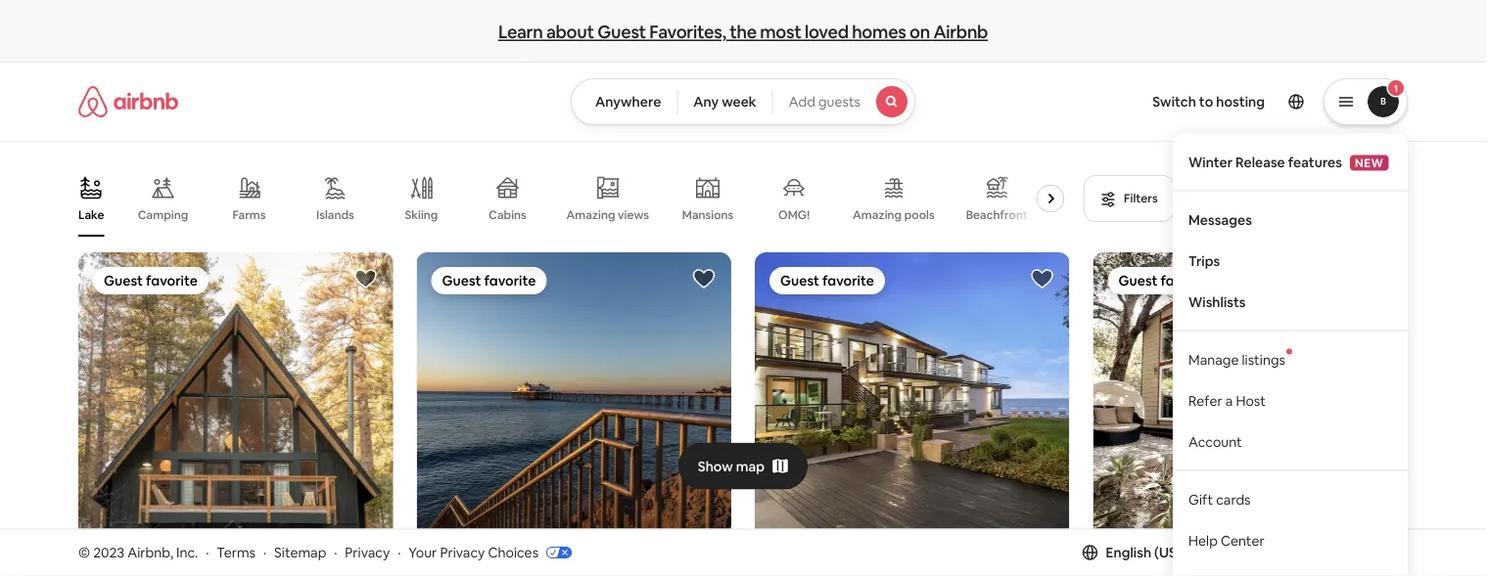 Task type: describe. For each thing, give the bounding box(es) containing it.
4.96 out of 5 average rating image
[[348, 564, 393, 577]]

a
[[1226, 392, 1233, 410]]

gift cards
[[1189, 491, 1251, 509]]

account
[[1189, 433, 1243, 451]]

terms
[[217, 544, 256, 562]]

features
[[1289, 153, 1343, 171]]

learn about guest favorites, the most loved homes on airbnb
[[498, 20, 988, 43]]

any week
[[694, 93, 757, 111]]

&
[[1313, 544, 1322, 562]]

any
[[694, 93, 719, 111]]

release
[[1236, 153, 1286, 171]]

sitemap
[[274, 544, 326, 562]]

camping
[[138, 208, 188, 223]]

switch to hosting
[[1153, 93, 1265, 111]]

about
[[546, 20, 594, 43]]

english (us) button
[[1083, 544, 1182, 562]]

none search field containing anywhere
[[571, 78, 916, 125]]

show
[[698, 458, 733, 476]]

switch to hosting link
[[1141, 81, 1277, 122]]

islands
[[316, 208, 354, 223]]

sitemap link
[[274, 544, 326, 562]]

beachfront
[[966, 208, 1028, 223]]

terms · sitemap · privacy ·
[[217, 544, 401, 562]]

any week button
[[677, 78, 773, 125]]

your privacy choices link
[[409, 544, 572, 563]]

wishlists
[[1189, 293, 1246, 311]]

listings
[[1242, 351, 1286, 369]]

add guests button
[[772, 78, 916, 125]]

airbnb
[[934, 20, 988, 43]]

refer a host
[[1189, 392, 1266, 410]]

airbnb,
[[128, 544, 173, 562]]

help center link
[[1173, 521, 1408, 562]]

show map button
[[678, 443, 808, 490]]

add to wishlist: malibu, california image for 4.94 out of 5 average rating image
[[692, 267, 716, 291]]

cabins
[[489, 208, 527, 223]]

winter
[[1189, 153, 1233, 171]]

group for 4.95 out of 5 average rating image
[[1093, 253, 1408, 552]]

© 2023 airbnb, inc. ·
[[78, 544, 209, 562]]

1
[[1394, 82, 1399, 95]]

winter release features
[[1189, 153, 1343, 171]]

anywhere
[[595, 93, 661, 111]]

support & resources button
[[1257, 544, 1408, 562]]

english (us)
[[1106, 544, 1182, 562]]

terms link
[[217, 544, 256, 562]]

manage
[[1189, 351, 1239, 369]]

loved
[[805, 20, 849, 43]]

amazing pools
[[853, 208, 935, 223]]

homes
[[852, 20, 906, 43]]

trips link
[[1173, 241, 1408, 282]]

hosting
[[1217, 93, 1265, 111]]

messages
[[1189, 211, 1253, 229]]

messages link
[[1173, 199, 1408, 241]]

learn about guest favorites, the most loved homes on airbnb link
[[491, 12, 996, 51]]

your privacy choices
[[409, 544, 539, 562]]

mansions
[[682, 208, 734, 223]]

©
[[78, 544, 90, 562]]

on
[[910, 20, 930, 43]]

new
[[1355, 155, 1384, 171]]

show map
[[698, 458, 765, 476]]



Task type: locate. For each thing, give the bounding box(es) containing it.
None search field
[[571, 78, 916, 125]]

amazing left pools
[[853, 208, 902, 223]]

group for 4.94 out of 5 average rating image
[[417, 253, 732, 552]]

add to wishlist: lake arrowhead, california image
[[354, 267, 378, 291]]

add to wishlist: malibu, california image for 5.0 out of 5 average rating 'icon'
[[1031, 267, 1054, 291]]

display
[[1207, 191, 1247, 206]]

switch
[[1153, 93, 1197, 111]]

0 horizontal spatial add to wishlist: malibu, california image
[[692, 267, 716, 291]]

map
[[736, 458, 765, 476]]

amazing for amazing pools
[[853, 208, 902, 223]]

favorites,
[[650, 20, 726, 43]]

account link
[[1173, 422, 1408, 463]]

the
[[730, 20, 757, 43]]

2023
[[93, 544, 125, 562]]

host
[[1236, 392, 1266, 410]]

help center
[[1189, 532, 1265, 550]]

skiing
[[405, 208, 438, 223]]

·
[[206, 544, 209, 562], [263, 544, 267, 562], [334, 544, 337, 562], [398, 544, 401, 562]]

group containing amazing views
[[78, 161, 1073, 237]]

amazing for amazing views
[[567, 207, 616, 223]]

1 privacy from the left
[[345, 544, 390, 562]]

add
[[789, 93, 816, 111]]

most
[[760, 20, 802, 43]]

filters
[[1124, 191, 1158, 206]]

privacy inside your privacy choices link
[[440, 544, 485, 562]]

4.94 out of 5 average rating image
[[686, 564, 732, 577]]

omg!
[[779, 208, 810, 223]]

farms
[[232, 208, 266, 223]]

total
[[1250, 191, 1276, 206]]

amazing
[[567, 207, 616, 223], [853, 208, 902, 223]]

before
[[1279, 191, 1316, 206]]

week
[[722, 93, 757, 111]]

4.95 out of 5 average rating image
[[1363, 564, 1408, 577]]

privacy
[[345, 544, 390, 562], [440, 544, 485, 562]]

choices
[[488, 544, 539, 562]]

resources
[[1325, 544, 1389, 562]]

inc.
[[176, 544, 198, 562]]

· left the privacy link
[[334, 544, 337, 562]]

4 · from the left
[[398, 544, 401, 562]]

has notifications image
[[1287, 349, 1293, 355]]

2 · from the left
[[263, 544, 267, 562]]

filters button
[[1084, 175, 1175, 222]]

3 · from the left
[[334, 544, 337, 562]]

amazing left views
[[567, 207, 616, 223]]

2 add to wishlist: malibu, california image from the left
[[1031, 267, 1054, 291]]

gift
[[1189, 491, 1214, 509]]

anywhere button
[[571, 78, 678, 125]]

5.0 out of 5 average rating image
[[1033, 564, 1070, 577]]

profile element
[[939, 63, 1408, 577]]

support
[[1257, 544, 1310, 562]]

to
[[1200, 93, 1214, 111]]

display total before taxes
[[1207, 191, 1349, 206]]

group for 5.0 out of 5 average rating 'icon'
[[755, 253, 1070, 552]]

· left the your
[[398, 544, 401, 562]]

your
[[409, 544, 437, 562]]

taxes
[[1318, 191, 1349, 206]]

1 horizontal spatial privacy
[[440, 544, 485, 562]]

1 · from the left
[[206, 544, 209, 562]]

wishlists link
[[1173, 282, 1408, 323]]

trips
[[1189, 252, 1221, 270]]

guest
[[598, 20, 646, 43]]

manage listings link
[[1173, 339, 1408, 381]]

english
[[1106, 544, 1152, 562]]

guests
[[819, 93, 861, 111]]

help
[[1189, 532, 1218, 550]]

refer
[[1189, 392, 1223, 410]]

learn
[[498, 20, 543, 43]]

center
[[1221, 532, 1265, 550]]

1 horizontal spatial amazing
[[853, 208, 902, 223]]

1 add to wishlist: malibu, california image from the left
[[692, 267, 716, 291]]

privacy right the your
[[440, 544, 485, 562]]

group
[[78, 161, 1073, 237], [78, 253, 393, 552], [417, 253, 732, 552], [755, 253, 1070, 552], [1093, 253, 1408, 552]]

support & resources
[[1257, 544, 1389, 562]]

manage listings
[[1189, 351, 1286, 369]]

gift cards link
[[1173, 480, 1408, 521]]

2 privacy from the left
[[440, 544, 485, 562]]

group for '4.96 out of 5 average rating' image
[[78, 253, 393, 552]]

usd
[[1213, 544, 1241, 562]]

(us)
[[1155, 544, 1182, 562]]

1 button
[[1324, 78, 1408, 125]]

$
[[1197, 544, 1206, 562]]

amazing views
[[567, 207, 649, 223]]

· right the terms
[[263, 544, 267, 562]]

add to wishlist: malibu, california image
[[692, 267, 716, 291], [1031, 267, 1054, 291]]

1 horizontal spatial add to wishlist: malibu, california image
[[1031, 267, 1054, 291]]

privacy link
[[345, 544, 390, 562]]

0 horizontal spatial amazing
[[567, 207, 616, 223]]

add guests
[[789, 93, 861, 111]]

privacy up '4.96 out of 5 average rating' image
[[345, 544, 390, 562]]

refer a host link
[[1173, 381, 1408, 422]]

· right the inc.
[[206, 544, 209, 562]]

pools
[[905, 208, 935, 223]]

lake
[[78, 208, 104, 223]]

cards
[[1217, 491, 1251, 509]]

0 horizontal spatial privacy
[[345, 544, 390, 562]]



Task type: vqa. For each thing, say whether or not it's contained in the screenshot.
ON at the right top of the page
yes



